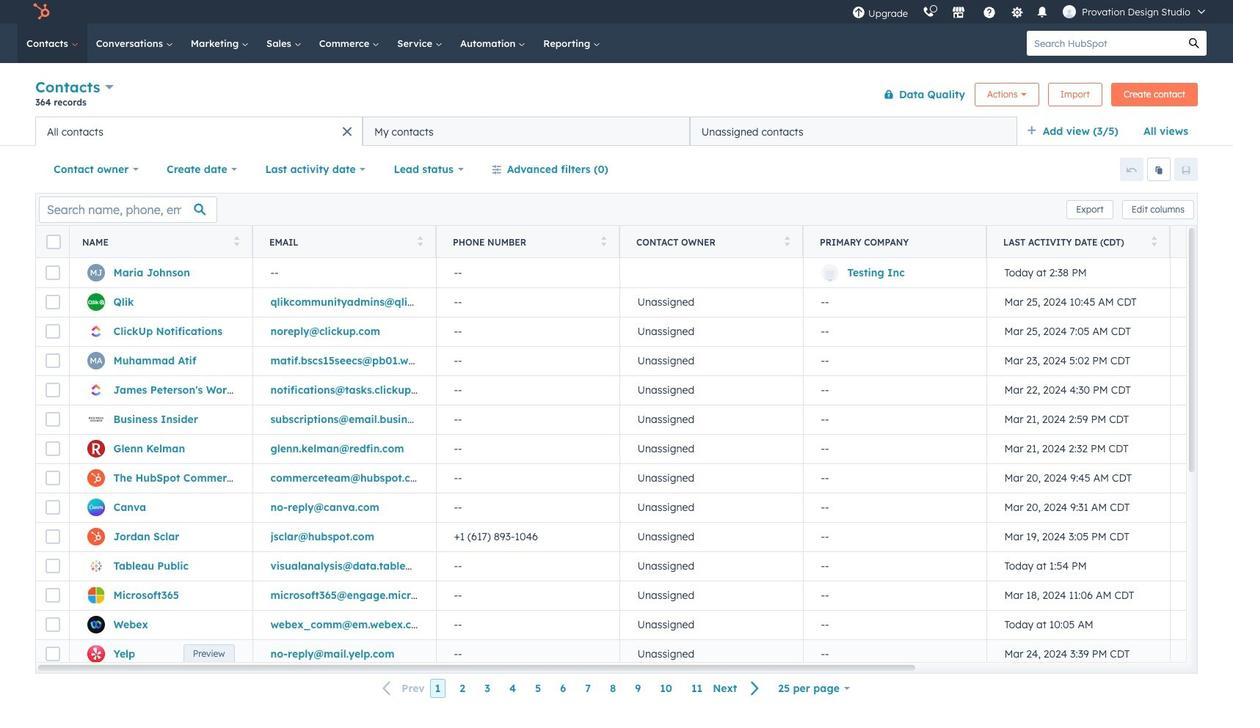 Task type: vqa. For each thing, say whether or not it's contained in the screenshot.
Search name, phone, email addresses, or company search box
yes



Task type: describe. For each thing, give the bounding box(es) containing it.
1 press to sort. element from the left
[[234, 236, 239, 249]]

press to sort. image for second press to sort. element from left
[[417, 236, 423, 246]]

press to sort. image for third press to sort. element from right
[[601, 236, 606, 246]]

Search name, phone, email addresses, or company search field
[[39, 196, 217, 223]]

3 press to sort. element from the left
[[601, 236, 606, 249]]

4 press to sort. element from the left
[[784, 236, 790, 249]]

2 press to sort. element from the left
[[417, 236, 423, 249]]

pagination navigation
[[374, 680, 769, 699]]



Task type: locate. For each thing, give the bounding box(es) containing it.
1 press to sort. image from the left
[[234, 236, 239, 246]]

press to sort. image
[[234, 236, 239, 246], [417, 236, 423, 246], [601, 236, 606, 246]]

menu
[[845, 0, 1216, 23]]

3 press to sort. image from the left
[[601, 236, 606, 246]]

0 horizontal spatial press to sort. image
[[784, 236, 790, 246]]

5 press to sort. element from the left
[[1152, 236, 1157, 249]]

1 horizontal spatial press to sort. image
[[417, 236, 423, 246]]

james peterson image
[[1063, 5, 1076, 18]]

press to sort. image
[[784, 236, 790, 246], [1152, 236, 1157, 246]]

2 press to sort. image from the left
[[417, 236, 423, 246]]

1 press to sort. image from the left
[[784, 236, 790, 246]]

banner
[[35, 75, 1198, 117]]

2 horizontal spatial press to sort. image
[[601, 236, 606, 246]]

press to sort. image for fifth press to sort. element from left
[[1152, 236, 1157, 246]]

press to sort. element
[[234, 236, 239, 249], [417, 236, 423, 249], [601, 236, 606, 249], [784, 236, 790, 249], [1152, 236, 1157, 249]]

press to sort. image for 2nd press to sort. element from right
[[784, 236, 790, 246]]

0 horizontal spatial press to sort. image
[[234, 236, 239, 246]]

2 press to sort. image from the left
[[1152, 236, 1157, 246]]

1 horizontal spatial press to sort. image
[[1152, 236, 1157, 246]]

press to sort. image for fifth press to sort. element from right
[[234, 236, 239, 246]]

marketplaces image
[[952, 7, 965, 20]]

Search HubSpot search field
[[1027, 31, 1182, 56]]

column header
[[803, 226, 987, 258]]



